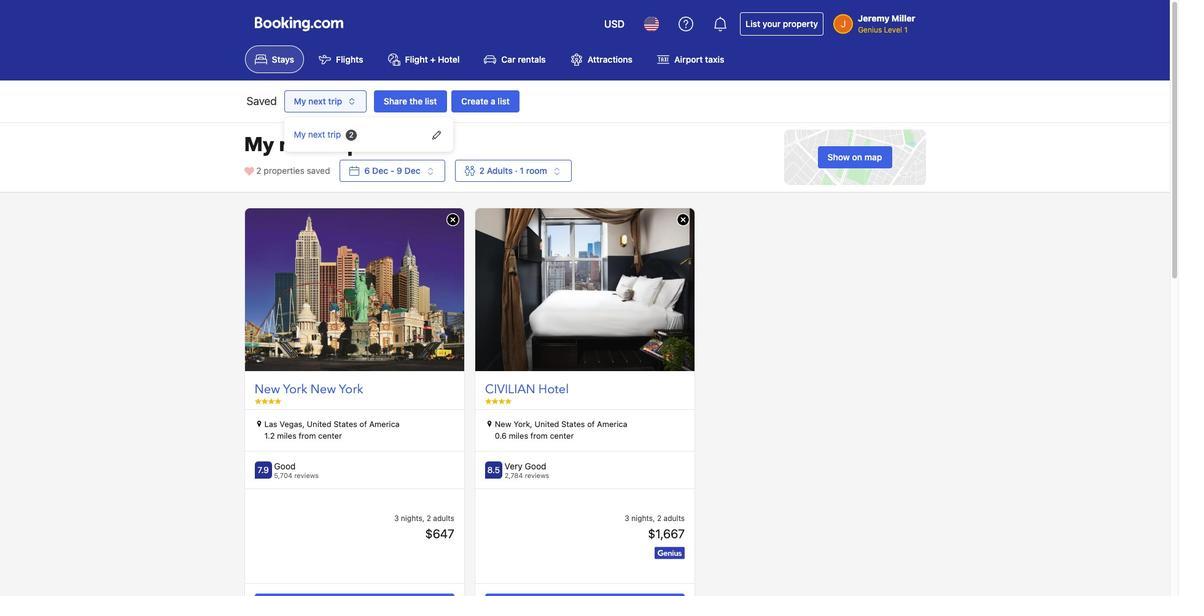 Task type: describe. For each thing, give the bounding box(es) containing it.
new york, united states of america
[[495, 419, 628, 429]]

1 horizontal spatial hotel
[[539, 381, 569, 398]]

civilian hotel link
[[485, 381, 685, 398]]

on
[[853, 152, 863, 162]]

vegas,
[[280, 419, 305, 429]]

0 vertical spatial hotel
[[438, 54, 460, 65]]

car rentals
[[502, 54, 546, 65]]

trip down the my next trip button
[[328, 129, 341, 140]]

stays link
[[245, 45, 304, 73]]

3 nights, 2 adults $647
[[394, 513, 455, 540]]

from for hotel
[[531, 431, 548, 441]]

share the list button
[[374, 90, 447, 113]]

adults
[[487, 165, 513, 176]]

7.9 good 5,704 reviews
[[258, 461, 319, 479]]

reviews inside the 8.5 very good 2,784 reviews
[[525, 471, 550, 479]]

good inside the 8.5 very good 2,784 reviews
[[525, 461, 547, 471]]

2 york from the left
[[339, 381, 363, 398]]

7.9
[[258, 465, 269, 475]]

share the list
[[384, 96, 437, 106]]

of for new york new york
[[360, 419, 367, 429]]

list for share the list
[[425, 96, 437, 106]]

1.2
[[265, 431, 275, 441]]

civilian hotel
[[485, 381, 569, 398]]

las
[[265, 419, 278, 429]]

attractions
[[588, 54, 633, 65]]

usd
[[605, 18, 625, 29]]

my next trip up 2 properties saved
[[244, 132, 360, 159]]

york,
[[514, 419, 533, 429]]

9
[[397, 165, 402, 176]]

list your property
[[746, 18, 819, 29]]

$647
[[426, 526, 455, 540]]

usd button
[[597, 9, 632, 39]]

from for york
[[299, 431, 316, 441]]

·
[[515, 165, 518, 176]]

united for york
[[307, 419, 332, 429]]

2 adults                                           · 1 room
[[480, 165, 547, 176]]

united for hotel
[[535, 419, 559, 429]]

2 dec from the left
[[405, 165, 421, 176]]

stays
[[272, 54, 294, 65]]

america for new york new york
[[369, 419, 400, 429]]

center for york
[[318, 431, 342, 441]]

map
[[865, 152, 883, 162]]

flight + hotel
[[405, 54, 460, 65]]

jeremy miller genius level 1
[[859, 13, 916, 34]]

rated element for york
[[274, 461, 319, 472]]

miller
[[892, 13, 916, 23]]

las vegas, united states of america
[[265, 419, 400, 429]]

saved
[[307, 165, 330, 176]]

create a list button
[[452, 90, 520, 113]]

states for civilian hotel
[[562, 419, 585, 429]]

show
[[828, 152, 850, 162]]

6 dec - 9 dec
[[365, 165, 421, 176]]

airport taxis
[[675, 54, 725, 65]]

list your property link
[[741, 12, 824, 36]]

8.5
[[488, 465, 500, 475]]

very
[[505, 461, 523, 471]]

miles for civilian
[[509, 431, 529, 441]]

attractions link
[[561, 45, 643, 73]]

0.6 miles from center
[[495, 431, 574, 441]]

miles for new
[[277, 431, 297, 441]]

jeremy
[[859, 13, 890, 23]]

flight + hotel link
[[378, 45, 470, 73]]

center for hotel
[[550, 431, 574, 441]]

2 inside 3 nights, 2 adults $647
[[427, 513, 431, 523]]

property
[[783, 18, 819, 29]]

airport taxis link
[[648, 45, 735, 73]]

america for civilian hotel
[[597, 419, 628, 429]]

3 for $647
[[394, 513, 399, 523]]

3 nights, 2 adults $1,667
[[625, 513, 685, 540]]

level
[[885, 25, 903, 34]]

flight
[[405, 54, 428, 65]]

saved
[[247, 95, 277, 108]]

reviews inside 7.9 good 5,704 reviews
[[294, 471, 319, 479]]

my next trip button
[[284, 90, 367, 113]]

flights link
[[309, 45, 373, 73]]

nights, for $647
[[401, 513, 425, 523]]

new for new york new york
[[255, 381, 280, 398]]

8.5 very good 2,784 reviews
[[488, 461, 550, 479]]

a
[[491, 96, 496, 106]]

airport
[[675, 54, 703, 65]]

adults for $647
[[433, 513, 455, 523]]

1 york from the left
[[283, 381, 308, 398]]

3 for $1,667
[[625, 513, 630, 523]]

share
[[384, 96, 407, 106]]

1 dec from the left
[[372, 165, 388, 176]]



Task type: vqa. For each thing, say whether or not it's contained in the screenshot.
2nd the of from right
yes



Task type: locate. For each thing, give the bounding box(es) containing it.
2 for 2 adults                                           · 1 room
[[480, 165, 485, 176]]

my
[[294, 96, 306, 106], [294, 129, 306, 140], [244, 132, 274, 159]]

1 of from the left
[[360, 419, 367, 429]]

1 horizontal spatial from
[[531, 431, 548, 441]]

rated element containing good
[[274, 461, 319, 472]]

list
[[746, 18, 761, 29]]

0 horizontal spatial new
[[255, 381, 280, 398]]

2 inside 3 nights, 2 adults $1,667
[[657, 513, 662, 523]]

0 horizontal spatial adults
[[433, 513, 455, 523]]

1 horizontal spatial york
[[339, 381, 363, 398]]

from  5,704 reviews element
[[274, 471, 319, 479]]

good inside 7.9 good 5,704 reviews
[[274, 461, 296, 471]]

2 from from the left
[[531, 431, 548, 441]]

0 horizontal spatial center
[[318, 431, 342, 441]]

3
[[394, 513, 399, 523], [625, 513, 630, 523]]

1 america from the left
[[369, 419, 400, 429]]

new up 0.6
[[495, 419, 512, 429]]

show on map button
[[818, 146, 893, 169]]

hotel up new york, united states of america
[[539, 381, 569, 398]]

from down york,
[[531, 431, 548, 441]]

1 list from the left
[[425, 96, 437, 106]]

states down new york new york link
[[334, 419, 357, 429]]

center
[[318, 431, 342, 441], [550, 431, 574, 441]]

nights,
[[401, 513, 425, 523], [632, 513, 655, 523]]

-
[[391, 165, 395, 176]]

your
[[763, 18, 781, 29]]

scored  8.5 element
[[485, 461, 503, 479]]

2 list from the left
[[498, 96, 510, 106]]

2 left adults
[[480, 165, 485, 176]]

good right very
[[525, 461, 547, 471]]

york up 'las vegas, united states of america'
[[339, 381, 363, 398]]

0 horizontal spatial good
[[274, 461, 296, 471]]

1 inside jeremy miller genius level 1
[[905, 25, 908, 34]]

2 for 2 properties saved
[[256, 165, 262, 176]]

booking.com online hotel reservations image
[[255, 17, 343, 31]]

miles down york,
[[509, 431, 529, 441]]

1 horizontal spatial miles
[[509, 431, 529, 441]]

2 nights, from the left
[[632, 513, 655, 523]]

new up 'las vegas, united states of america'
[[311, 381, 336, 398]]

0 horizontal spatial united
[[307, 419, 332, 429]]

list right the
[[425, 96, 437, 106]]

show on map
[[828, 152, 883, 162]]

taxis
[[705, 54, 725, 65]]

united up 0.6 miles from center
[[535, 419, 559, 429]]

civilian
[[485, 381, 536, 398]]

next inside button
[[309, 96, 326, 106]]

4 stars image up las
[[255, 398, 281, 404]]

america down civilian hotel link
[[597, 419, 628, 429]]

0 horizontal spatial states
[[334, 419, 357, 429]]

2 of from the left
[[588, 419, 595, 429]]

adults inside 3 nights, 2 adults $1,667
[[664, 513, 685, 523]]

5,704
[[274, 471, 293, 479]]

0 horizontal spatial from
[[299, 431, 316, 441]]

2 left properties
[[256, 165, 262, 176]]

from down vegas,
[[299, 431, 316, 441]]

1 horizontal spatial reviews
[[525, 471, 550, 479]]

adults up $647
[[433, 513, 455, 523]]

4 stars image for new
[[255, 398, 281, 404]]

1 right '·'
[[520, 165, 524, 176]]

2 horizontal spatial new
[[495, 419, 512, 429]]

of for civilian hotel
[[588, 419, 595, 429]]

america
[[369, 419, 400, 429], [597, 419, 628, 429]]

2 3 from the left
[[625, 513, 630, 523]]

united
[[307, 419, 332, 429], [535, 419, 559, 429]]

my inside button
[[294, 96, 306, 106]]

trip down flights link
[[328, 96, 342, 106]]

room
[[526, 165, 547, 176]]

next up 2 properties saved
[[279, 132, 321, 159]]

1 horizontal spatial good
[[525, 461, 547, 471]]

good right 7.9
[[274, 461, 296, 471]]

my next trip down flights link
[[294, 96, 342, 106]]

scored  7.9 element
[[255, 461, 272, 479]]

create a list
[[462, 96, 510, 106]]

0 horizontal spatial 1
[[520, 165, 524, 176]]

adults inside 3 nights, 2 adults $647
[[433, 513, 455, 523]]

2 up $1,667
[[657, 513, 662, 523]]

rated element
[[274, 461, 319, 472], [505, 461, 550, 472]]

next down flights link
[[309, 96, 326, 106]]

0 horizontal spatial reviews
[[294, 471, 319, 479]]

list for create a list
[[498, 96, 510, 106]]

center down 'las vegas, united states of america'
[[318, 431, 342, 441]]

2 down the my next trip button
[[349, 131, 354, 140]]

0 horizontal spatial america
[[369, 419, 400, 429]]

2 america from the left
[[597, 419, 628, 429]]

states
[[334, 419, 357, 429], [562, 419, 585, 429]]

0 horizontal spatial hotel
[[438, 54, 460, 65]]

2 rated element from the left
[[505, 461, 550, 472]]

2,784
[[505, 471, 523, 479]]

rated element down 1.2 miles from center
[[274, 461, 319, 472]]

1 3 from the left
[[394, 513, 399, 523]]

2
[[349, 131, 354, 140], [256, 165, 262, 176], [480, 165, 485, 176], [427, 513, 431, 523], [657, 513, 662, 523]]

my right saved
[[294, 96, 306, 106]]

1 states from the left
[[334, 419, 357, 429]]

1 horizontal spatial adults
[[664, 513, 685, 523]]

2 adults from the left
[[664, 513, 685, 523]]

1 vertical spatial hotel
[[539, 381, 569, 398]]

2 reviews from the left
[[525, 471, 550, 479]]

2 for 2
[[349, 131, 354, 140]]

trip
[[328, 96, 342, 106], [328, 129, 341, 140], [326, 132, 360, 159]]

dec right 9 at the left of the page
[[405, 165, 421, 176]]

adults
[[433, 513, 455, 523], [664, 513, 685, 523]]

0 horizontal spatial rated element
[[274, 461, 319, 472]]

rated element down 0.6 miles from center
[[505, 461, 550, 472]]

car
[[502, 54, 516, 65]]

1 horizontal spatial list
[[498, 96, 510, 106]]

1 vertical spatial 1
[[520, 165, 524, 176]]

my up properties
[[244, 132, 274, 159]]

2 miles from the left
[[509, 431, 529, 441]]

1 horizontal spatial 1
[[905, 25, 908, 34]]

york
[[283, 381, 308, 398], [339, 381, 363, 398]]

flights
[[336, 54, 363, 65]]

hotel right +
[[438, 54, 460, 65]]

list right a
[[498, 96, 510, 106]]

2 states from the left
[[562, 419, 585, 429]]

next down the my next trip button
[[308, 129, 325, 140]]

of down new york new york link
[[360, 419, 367, 429]]

0 horizontal spatial of
[[360, 419, 367, 429]]

dec
[[372, 165, 388, 176], [405, 165, 421, 176]]

1 good from the left
[[274, 461, 296, 471]]

the
[[410, 96, 423, 106]]

1 horizontal spatial united
[[535, 419, 559, 429]]

of
[[360, 419, 367, 429], [588, 419, 595, 429]]

nights, inside 3 nights, 2 adults $1,667
[[632, 513, 655, 523]]

3 inside 3 nights, 2 adults $647
[[394, 513, 399, 523]]

1 miles from the left
[[277, 431, 297, 441]]

2 united from the left
[[535, 419, 559, 429]]

1 from from the left
[[299, 431, 316, 441]]

1 rated element from the left
[[274, 461, 319, 472]]

my next trip down the my next trip button
[[294, 129, 341, 140]]

4 stars image for civilian
[[485, 398, 512, 404]]

create
[[462, 96, 489, 106]]

1 reviews from the left
[[294, 471, 319, 479]]

0 horizontal spatial miles
[[277, 431, 297, 441]]

from
[[299, 431, 316, 441], [531, 431, 548, 441]]

0 horizontal spatial dec
[[372, 165, 388, 176]]

4 stars image down civilian
[[485, 398, 512, 404]]

1 horizontal spatial states
[[562, 419, 585, 429]]

properties
[[264, 165, 305, 176]]

of down civilian hotel link
[[588, 419, 595, 429]]

states for new york new york
[[334, 419, 357, 429]]

0 horizontal spatial 4 stars image
[[255, 398, 281, 404]]

new for new york, united states of america
[[495, 419, 512, 429]]

rentals
[[518, 54, 546, 65]]

good
[[274, 461, 296, 471], [525, 461, 547, 471]]

miles down vegas,
[[277, 431, 297, 441]]

united up 1.2 miles from center
[[307, 419, 332, 429]]

reviews right 5,704
[[294, 471, 319, 479]]

nights, for $1,667
[[632, 513, 655, 523]]

0 horizontal spatial 3
[[394, 513, 399, 523]]

1
[[905, 25, 908, 34], [520, 165, 524, 176]]

reviews right 2,784
[[525, 471, 550, 479]]

reviews
[[294, 471, 319, 479], [525, 471, 550, 479]]

1 horizontal spatial of
[[588, 419, 595, 429]]

0 horizontal spatial york
[[283, 381, 308, 398]]

york up vegas,
[[283, 381, 308, 398]]

1 horizontal spatial america
[[597, 419, 628, 429]]

1 4 stars image from the left
[[255, 398, 281, 404]]

center down new york, united states of america
[[550, 431, 574, 441]]

rated element for hotel
[[505, 461, 550, 472]]

new up las
[[255, 381, 280, 398]]

4 stars image
[[255, 398, 281, 404], [485, 398, 512, 404]]

2 center from the left
[[550, 431, 574, 441]]

hotel
[[438, 54, 460, 65], [539, 381, 569, 398]]

new york new york link
[[255, 381, 455, 398]]

6
[[365, 165, 370, 176]]

2 4 stars image from the left
[[485, 398, 512, 404]]

0 horizontal spatial nights,
[[401, 513, 425, 523]]

new
[[255, 381, 280, 398], [311, 381, 336, 398], [495, 419, 512, 429]]

dec left -
[[372, 165, 388, 176]]

0.6
[[495, 431, 507, 441]]

my up 2 properties saved
[[294, 129, 306, 140]]

from  2,784 reviews element
[[505, 471, 550, 479]]

1 horizontal spatial new
[[311, 381, 336, 398]]

3 inside 3 nights, 2 adults $1,667
[[625, 513, 630, 523]]

2 good from the left
[[525, 461, 547, 471]]

+
[[430, 54, 436, 65]]

states down civilian hotel link
[[562, 419, 585, 429]]

list
[[425, 96, 437, 106], [498, 96, 510, 106]]

1 nights, from the left
[[401, 513, 425, 523]]

next
[[309, 96, 326, 106], [308, 129, 325, 140], [279, 132, 321, 159]]

my next trip
[[294, 96, 342, 106], [294, 129, 341, 140], [244, 132, 360, 159]]

1.2 miles from center
[[265, 431, 342, 441]]

0 vertical spatial 1
[[905, 25, 908, 34]]

2 properties saved
[[256, 165, 330, 176]]

1 horizontal spatial 4 stars image
[[485, 398, 512, 404]]

1 horizontal spatial 3
[[625, 513, 630, 523]]

nights, inside 3 nights, 2 adults $647
[[401, 513, 425, 523]]

1 united from the left
[[307, 419, 332, 429]]

0 horizontal spatial list
[[425, 96, 437, 106]]

2 up $647
[[427, 513, 431, 523]]

adults up $1,667
[[664, 513, 685, 523]]

1 horizontal spatial center
[[550, 431, 574, 441]]

my next trip inside button
[[294, 96, 342, 106]]

adults for $1,667
[[664, 513, 685, 523]]

trip up saved
[[326, 132, 360, 159]]

1 down miller
[[905, 25, 908, 34]]

1 horizontal spatial dec
[[405, 165, 421, 176]]

new york new york
[[255, 381, 363, 398]]

$1,667
[[648, 526, 685, 540]]

america down new york new york link
[[369, 419, 400, 429]]

trip inside the my next trip button
[[328, 96, 342, 106]]

1 horizontal spatial rated element
[[505, 461, 550, 472]]

1 horizontal spatial nights,
[[632, 513, 655, 523]]

1 adults from the left
[[433, 513, 455, 523]]

1 center from the left
[[318, 431, 342, 441]]

rated element containing very good
[[505, 461, 550, 472]]

car rentals link
[[475, 45, 556, 73]]

genius
[[859, 25, 883, 34]]



